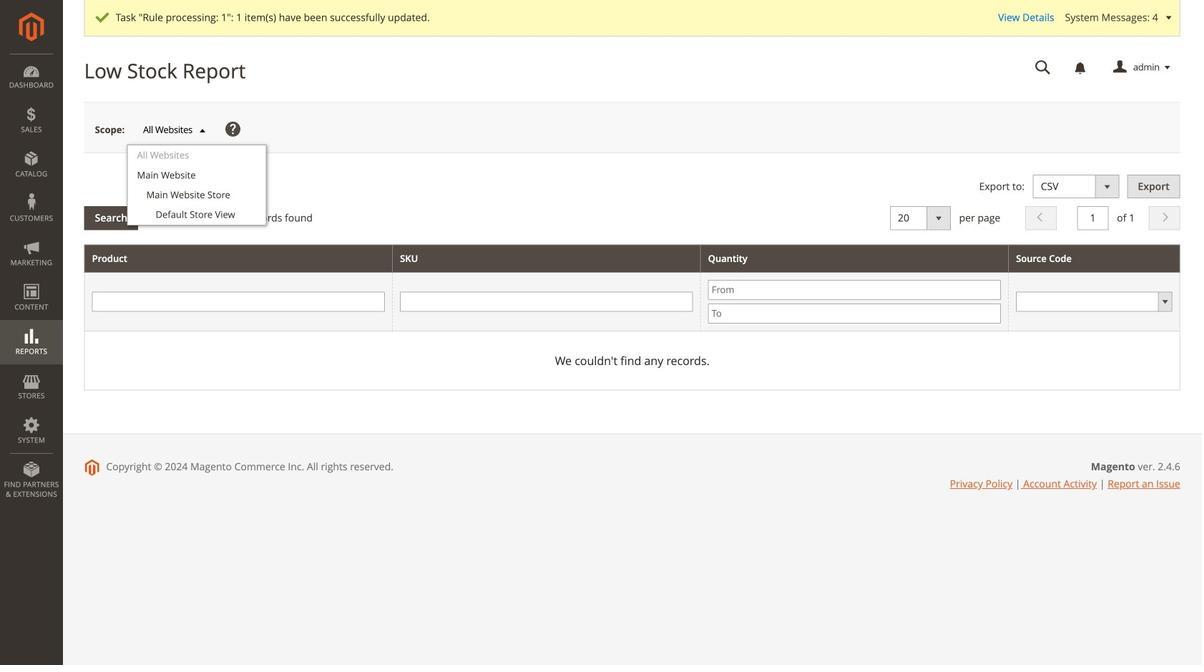 Task type: vqa. For each thing, say whether or not it's contained in the screenshot.
from text box
yes



Task type: describe. For each thing, give the bounding box(es) containing it.
To text field
[[709, 304, 1002, 324]]

magento admin panel image
[[19, 12, 44, 42]]

From text field
[[709, 280, 1002, 300]]



Task type: locate. For each thing, give the bounding box(es) containing it.
menu bar
[[0, 54, 63, 506]]

None text field
[[400, 292, 694, 312]]

None text field
[[1026, 55, 1062, 80], [1078, 206, 1110, 230], [92, 292, 385, 312], [1026, 55, 1062, 80], [1078, 206, 1110, 230], [92, 292, 385, 312]]



